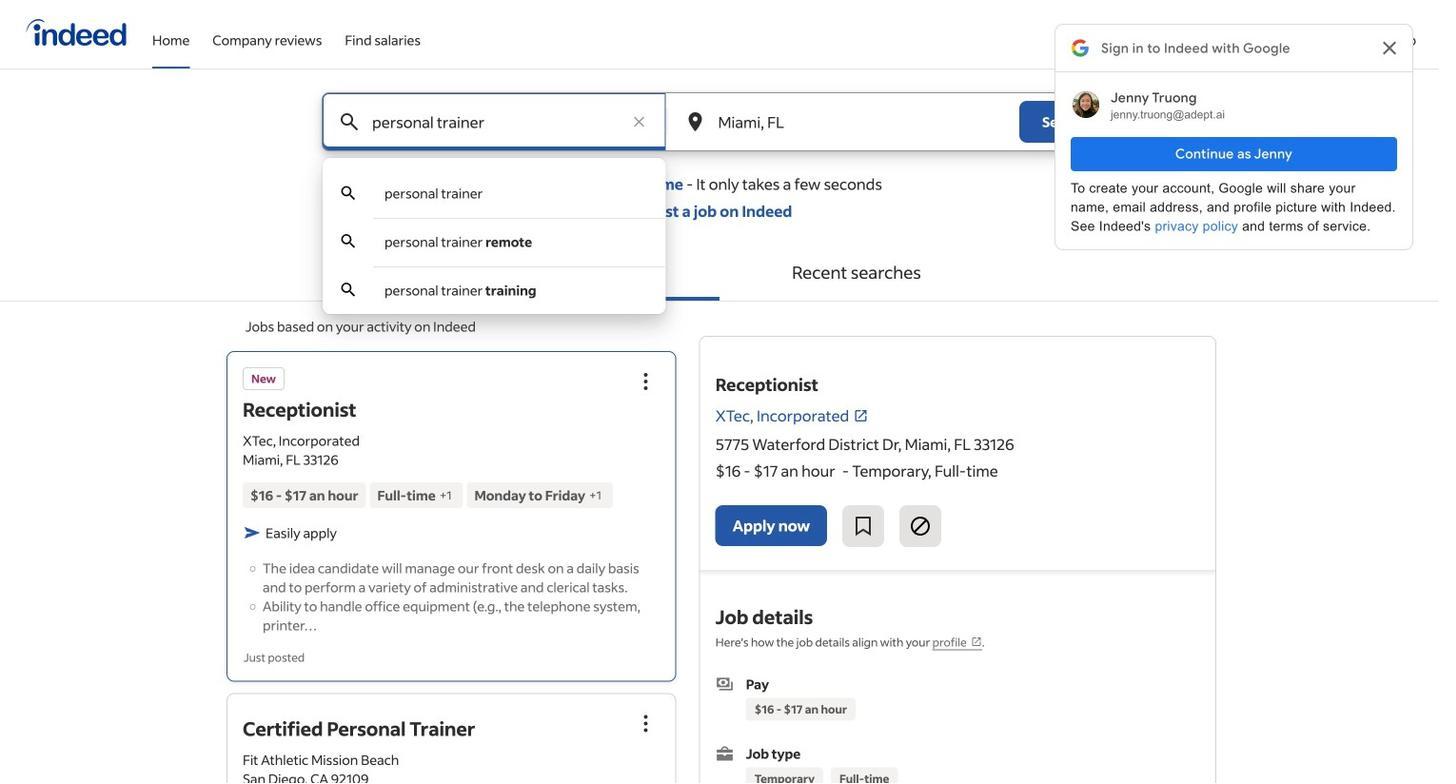 Task type: vqa. For each thing, say whether or not it's contained in the screenshot.
bottommost COMPANY
no



Task type: describe. For each thing, give the bounding box(es) containing it.
job actions for certified personal trainer is collapsed image
[[635, 713, 658, 736]]

search suggestions list box
[[323, 169, 666, 314]]

not interested image
[[909, 515, 932, 538]]

clear what input image
[[630, 112, 649, 131]]

job actions for receptionist is collapsed image
[[635, 370, 658, 393]]

Edit location text field
[[715, 93, 982, 150]]



Task type: locate. For each thing, give the bounding box(es) containing it.
search: Job title, keywords, or company text field
[[369, 93, 620, 150]]

tab list
[[0, 244, 1440, 302]]

personal trainer element
[[385, 185, 483, 202]]

job preferences (opens in a new window) image
[[971, 636, 982, 648]]

xtec, incorporated (opens in a new tab) image
[[853, 408, 869, 424]]

None search field
[[307, 92, 1133, 314]]

main content
[[0, 92, 1440, 784]]

save this job image
[[852, 515, 875, 538]]



